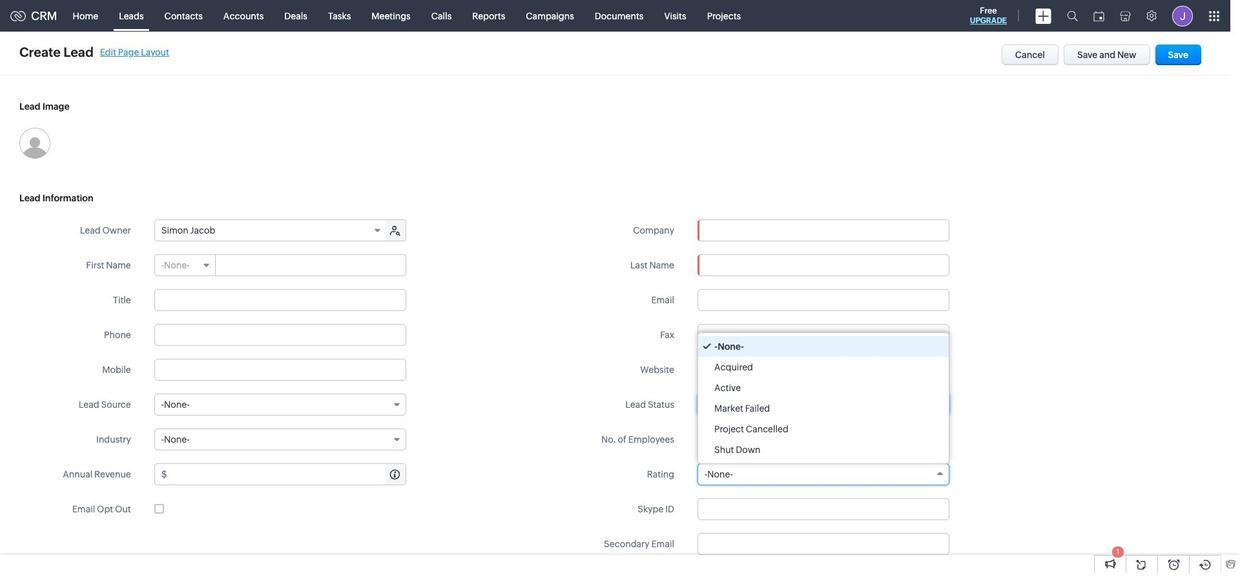 Task type: locate. For each thing, give the bounding box(es) containing it.
None text field
[[698, 255, 950, 277], [154, 289, 406, 311], [154, 324, 406, 346], [154, 359, 406, 381], [698, 359, 950, 381], [698, 429, 950, 451], [698, 255, 950, 277], [154, 289, 406, 311], [154, 324, 406, 346], [154, 359, 406, 381], [698, 359, 950, 381], [698, 429, 950, 451]]

option
[[698, 337, 949, 357], [698, 357, 949, 378], [698, 378, 949, 399], [698, 399, 949, 419], [698, 419, 949, 440], [698, 440, 949, 461]]

search element
[[1060, 0, 1086, 32]]

profile image
[[1173, 5, 1193, 26]]

image image
[[19, 128, 50, 159]]

None field
[[155, 220, 386, 241], [698, 220, 949, 241], [155, 255, 216, 276], [154, 394, 406, 416], [154, 429, 406, 451], [698, 464, 950, 486], [155, 220, 386, 241], [698, 220, 949, 241], [155, 255, 216, 276], [154, 394, 406, 416], [154, 429, 406, 451], [698, 464, 950, 486]]

list box
[[698, 333, 949, 464]]

profile element
[[1165, 0, 1201, 31]]

search image
[[1067, 10, 1078, 21]]

create menu element
[[1028, 0, 1060, 31]]

None text field
[[698, 220, 949, 241], [216, 255, 406, 276], [698, 289, 950, 311], [698, 324, 950, 346], [169, 465, 406, 485], [698, 499, 950, 521], [698, 534, 950, 556], [698, 220, 949, 241], [216, 255, 406, 276], [698, 289, 950, 311], [698, 324, 950, 346], [169, 465, 406, 485], [698, 499, 950, 521], [698, 534, 950, 556]]

4 option from the top
[[698, 399, 949, 419]]

3 option from the top
[[698, 378, 949, 399]]

6 option from the top
[[698, 440, 949, 461]]



Task type: describe. For each thing, give the bounding box(es) containing it.
2 option from the top
[[698, 357, 949, 378]]

calendar image
[[1094, 11, 1105, 21]]

1 option from the top
[[698, 337, 949, 357]]

create menu image
[[1036, 8, 1052, 24]]

logo image
[[10, 11, 26, 21]]

5 option from the top
[[698, 419, 949, 440]]



Task type: vqa. For each thing, say whether or not it's contained in the screenshot.
Calls link
no



